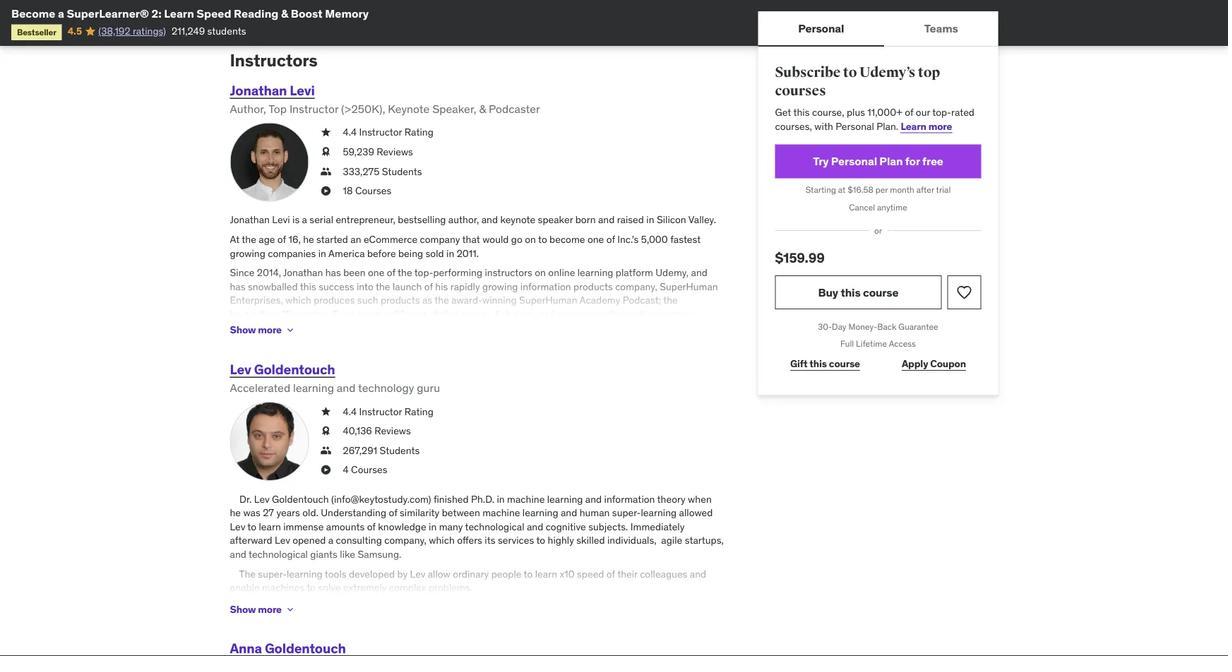 Task type: locate. For each thing, give the bounding box(es) containing it.
1 vertical spatial show more button
[[230, 595, 296, 624]]

courses for lev goldentouch
[[351, 463, 387, 476]]

1 rating from the top
[[405, 126, 434, 139]]

dr.
[[239, 493, 252, 505]]

this left success
[[300, 280, 316, 293]]

18
[[343, 184, 353, 197]]

personal down 'plus'
[[836, 120, 874, 132]]

1 vertical spatial one
[[368, 266, 385, 279]]

0 horizontal spatial information
[[520, 280, 571, 293]]

0 vertical spatial show
[[230, 324, 256, 336]]

$16.58
[[848, 184, 874, 195]]

apply coupon button
[[887, 350, 982, 378]]

1 vertical spatial technological
[[249, 548, 308, 561]]

goldentouch inside lev goldentouch accelerated learning and technology guru
[[254, 361, 335, 378]]

1 horizontal spatial growing
[[483, 280, 518, 293]]

1 vertical spatial which
[[429, 534, 455, 547]]

which
[[286, 294, 311, 307], [429, 534, 455, 547]]

into
[[357, 280, 374, 293]]

a right become
[[58, 6, 64, 20]]

in right 'raised'
[[647, 213, 654, 226]]

xsmall image for 40,136 reviews
[[320, 424, 332, 438]]

you™
[[577, 322, 602, 334]]

0 horizontal spatial super-
[[258, 567, 287, 580]]

show more down enterprises,
[[230, 324, 282, 336]]

courses,
[[775, 120, 812, 132]]

superhuman up branding
[[519, 294, 577, 307]]

this right gift
[[810, 357, 827, 370]]

growing inside jonathan levi is a serial entrepreneur, bestselling author, and keynote speaker born and raised in silicon valley. at the age of 16, he started an ecommerce company that would go on to become one of inc.'s 5,000 fastest growing companies in america before being sold in 2011.
[[230, 247, 265, 259]]

old.
[[302, 506, 318, 519]]

2 vertical spatial online
[[303, 322, 330, 334]]

1 vertical spatial reviews
[[375, 424, 411, 437]]

& left boost
[[281, 6, 288, 20]]

winning
[[482, 294, 517, 307]]

xsmall image down lev goldentouch accelerated learning and technology guru
[[320, 405, 332, 418]]

has up success
[[325, 266, 341, 279]]

1 horizontal spatial information
[[604, 493, 655, 505]]

0 horizontal spatial courses
[[658, 308, 693, 320]]

rating down keynote
[[405, 126, 434, 139]]

learn
[[164, 6, 194, 20], [901, 120, 927, 132]]

or
[[875, 225, 882, 236]]

1 4.4 instructor rating from the top
[[343, 126, 434, 139]]

which up "become
[[286, 294, 311, 307]]

0 vertical spatial courses
[[775, 82, 826, 99]]

in right ph.d.
[[497, 493, 505, 505]]

go
[[511, 233, 523, 246]]

which inside 'dr. lev goldentouch (info@keytostudy.com) finished ph.d. in machine learning and information theory when he was 27 years old. understanding of similarity between machine learning and human super-learning allowed lev to learn immense amounts of knowledge in many technological and cognitive subjects. immediately afterward lev opened a consulting company, which offers its services to highly skilled individuals,  agile startups, and technological giants like samsung. the super-learning tools developed by lev allow ordinary people to learn x10 speed of their colleagues and enable machines to solve extremely complex problems.'
[[429, 534, 455, 547]]

learn down our at the right top of page
[[901, 120, 927, 132]]

courses down 333,275 students
[[355, 184, 392, 197]]

academy®
[[464, 322, 513, 334]]

&
[[281, 6, 288, 20], [479, 102, 486, 116]]

instructor right top
[[290, 102, 339, 116]]

2 show more button from the top
[[230, 595, 296, 624]]

success
[[319, 280, 354, 293]]

raised
[[617, 213, 644, 226]]

information down instructors
[[520, 280, 571, 293]]

1 horizontal spatial learn
[[901, 120, 927, 132]]

to inside subscribe to udemy's top courses
[[843, 64, 857, 81]]

1 vertical spatial jonathan
[[230, 213, 270, 226]]

and up services
[[527, 520, 543, 533]]

jonathan up at
[[230, 213, 270, 226]]

a up giants
[[328, 534, 334, 547]]

show more button down enable
[[230, 595, 296, 624]]

show down enable
[[230, 603, 256, 616]]

teams
[[925, 21, 958, 35]]

1 vertical spatial 4.4 instructor rating
[[343, 405, 434, 418]]

this inside get this course, plus 11,000+ of our top-rated courses, with personal plan.
[[794, 106, 810, 119]]

personal up subscribe
[[798, 21, 844, 35]]

it's
[[267, 322, 280, 334]]

0 vertical spatial students
[[382, 165, 422, 178]]

students down 40,136 reviews
[[380, 444, 420, 457]]

0 vertical spatial 4.4
[[343, 126, 357, 139]]

extremely
[[343, 581, 387, 594]]

lev up 27
[[254, 493, 270, 505]]

in left many
[[429, 520, 437, 533]]

back
[[877, 321, 897, 332]]

2 vertical spatial more
[[258, 603, 282, 616]]

day
[[832, 321, 847, 332]]

1 vertical spatial machine
[[483, 506, 520, 519]]

lev up accelerated
[[230, 361, 251, 378]]

0 horizontal spatial he
[[230, 506, 241, 519]]

personal inside try personal plan for free link
[[831, 154, 877, 168]]

1 vertical spatial 4.4
[[343, 405, 357, 418]]

of left inc.'s
[[607, 233, 615, 246]]

2 4.4 from the top
[[343, 405, 357, 418]]

1 horizontal spatial technological
[[465, 520, 525, 533]]

online inside since 2014, jonathan has been one of the top-performing instructors on online learning platform udemy, and has snowballed this success into the launch of his rapidly growing information products company, superhuman enterprises, which produces such products as the award-winning superhuman academy podcast; the bestselling
[[548, 266, 575, 279]]

0 horizontal spatial company,
[[384, 534, 427, 547]]

xsmall image left 59,239
[[320, 145, 332, 159]]

1 vertical spatial instructor
[[359, 126, 402, 139]]

0 vertical spatial 4.4 instructor rating
[[343, 126, 434, 139]]

instructor for levi
[[359, 126, 402, 139]]

0 vertical spatial information
[[520, 280, 571, 293]]

super- up subjects.
[[612, 506, 641, 519]]

tab list containing personal
[[758, 11, 998, 47]]

1 vertical spatial show more
[[230, 603, 282, 616]]

1 horizontal spatial bestselling
[[398, 213, 446, 226]]

to left udemy's
[[843, 64, 857, 81]]

which inside since 2014, jonathan has been one of the top-performing instructors on online learning platform udemy, and has snowballed this success into the launch of his rapidly growing information products company, superhuman enterprises, which produces such products as the award-winning superhuman academy podcast; the bestselling
[[286, 294, 311, 307]]

reviews
[[377, 145, 413, 158], [375, 424, 411, 437]]

course up back on the right of page
[[863, 285, 899, 299]]

jonathan for jonathan levi author, top instructor (>250k), keynote speaker, & podcaster
[[230, 82, 287, 98]]

his
[[435, 280, 448, 293]]

to down speaker
[[538, 233, 547, 246]]

plan
[[880, 154, 903, 168]]

this inside "gift this course" link
[[810, 357, 827, 370]]

show left it's
[[230, 324, 256, 336]]

& right speaker,
[[479, 102, 486, 116]]

0 horizontal spatial one
[[368, 266, 385, 279]]

to inside jonathan levi is a serial entrepreneur, bestselling author, and keynote speaker born and raised in silicon valley. at the age of 16, he started an ecommerce company that would go on to become one of inc.'s 5,000 fastest growing companies in america before being sold in 2011.
[[538, 233, 547, 246]]

4.4 for goldentouch
[[343, 405, 357, 418]]

and down audiobooks;
[[516, 322, 532, 334]]

reading
[[234, 6, 279, 20]]

1 horizontal spatial course
[[863, 285, 899, 299]]

courses down subscribe
[[775, 82, 826, 99]]

courses
[[355, 184, 392, 197], [351, 463, 387, 476]]

and inside lev goldentouch accelerated learning and technology guru
[[337, 381, 356, 395]]

0 horizontal spatial learn
[[164, 6, 194, 20]]

3 xsmall image from the top
[[320, 405, 332, 418]]

1 vertical spatial online
[[629, 308, 656, 320]]

2 vertical spatial superhuman
[[404, 322, 462, 334]]

branding
[[534, 322, 575, 334]]

more down machines
[[258, 603, 282, 616]]

one up into
[[368, 266, 385, 279]]

show
[[230, 324, 256, 336], [230, 603, 256, 616]]

of inside get this course, plus 11,000+ of our top-rated courses, with personal plan.
[[905, 106, 914, 119]]

0 vertical spatial courses
[[355, 184, 392, 197]]

machine
[[507, 493, 545, 505], [483, 506, 520, 519]]

he left was
[[230, 506, 241, 519]]

is
[[292, 213, 300, 226]]

more down our at the right top of page
[[929, 120, 952, 132]]

levi
[[290, 82, 315, 98], [272, 213, 290, 226]]

1 xsmall image from the top
[[320, 145, 332, 159]]

information inside 'dr. lev goldentouch (info@keytostudy.com) finished ph.d. in machine learning and information theory when he was 27 years old. understanding of similarity between machine learning and human super-learning allowed lev to learn immense amounts of knowledge in many technological and cognitive subjects. immediately afterward lev opened a consulting company, which offers its services to highly skilled individuals,  agile startups, and technological giants like samsung. the super-learning tools developed by lev allow ordinary people to learn x10 speed of their colleagues and enable machines to solve extremely complex problems.'
[[604, 493, 655, 505]]

1 horizontal spatial courses
[[775, 82, 826, 99]]

4.4 up 40,136 at the left bottom of page
[[343, 405, 357, 418]]

1 horizontal spatial he
[[303, 233, 314, 246]]

1 show more from the top
[[230, 324, 282, 336]]

information up subjects.
[[604, 493, 655, 505]]

jonathan inside the jonathan levi author, top instructor (>250k), keynote speaker, & podcaster
[[230, 82, 287, 98]]

0 vertical spatial learn
[[259, 520, 281, 533]]

1 vertical spatial courses
[[658, 308, 693, 320]]

0 vertical spatial goldentouch
[[254, 361, 335, 378]]

"become
[[280, 308, 321, 320]]

0 vertical spatial one
[[588, 233, 604, 246]]

1 vertical spatial more
[[258, 324, 282, 336]]

1 vertical spatial he
[[230, 506, 241, 519]]

1 vertical spatial rating
[[405, 405, 434, 418]]

1 vertical spatial superhuman
[[519, 294, 577, 307]]

1 horizontal spatial has
[[325, 266, 341, 279]]

0 vertical spatial personal
[[798, 21, 844, 35]]

online down podcast;
[[629, 308, 656, 320]]

udemy,
[[656, 266, 689, 279]]

of
[[905, 106, 914, 119], [278, 233, 286, 246], [607, 233, 615, 246], [387, 266, 395, 279], [424, 280, 433, 293], [389, 506, 397, 519], [367, 520, 376, 533], [607, 567, 615, 580]]

show for lev
[[230, 603, 256, 616]]

0 horizontal spatial superhuman
[[404, 322, 462, 334]]

0 horizontal spatial has
[[230, 280, 246, 293]]

to
[[843, 64, 857, 81], [538, 233, 547, 246], [247, 520, 256, 533], [536, 534, 545, 547], [524, 567, 533, 580], [307, 581, 316, 594]]

show more for lev
[[230, 603, 282, 616]]

1 vertical spatial course
[[829, 357, 860, 370]]

x10
[[560, 567, 575, 580]]

jonathan inside jonathan levi is a serial entrepreneur, bestselling author, and keynote speaker born and raised in silicon valley. at the age of 16, he started an ecommerce company that would go on to become one of inc.'s 5,000 fastest growing companies in america before being sold in 2011.
[[230, 213, 270, 226]]

lev goldentouch image
[[230, 402, 309, 481]]

this for get this course, plus 11,000+ of our top-rated courses, with personal plan.
[[794, 106, 810, 119]]

super- up machines
[[258, 567, 287, 580]]

levi inside the jonathan levi author, top instructor (>250k), keynote speaker, & podcaster
[[290, 82, 315, 98]]

jonathan up 'author,'
[[230, 82, 287, 98]]

0 vertical spatial jonathan
[[230, 82, 287, 98]]

1 vertical spatial goldentouch
[[272, 493, 329, 505]]

lev inside lev goldentouch accelerated learning and technology guru
[[230, 361, 251, 378]]

and right born
[[598, 213, 615, 226]]

growing up winning
[[483, 280, 518, 293]]

xsmall image
[[320, 125, 332, 139], [320, 184, 332, 198], [285, 325, 296, 336], [320, 424, 332, 438], [320, 444, 332, 457], [285, 604, 296, 615]]

more left own
[[258, 324, 282, 336]]

1 vertical spatial bestselling
[[230, 308, 278, 320]]

4.4 instructor rating up 40,136 reviews
[[343, 405, 434, 418]]

online for top-
[[548, 266, 575, 279]]

1 vertical spatial show
[[230, 603, 256, 616]]

0 vertical spatial on
[[525, 233, 536, 246]]

and up would
[[482, 213, 498, 226]]

59,239
[[343, 145, 374, 158]]

knowledge
[[378, 520, 426, 533]]

personal button
[[758, 11, 884, 45]]

1 vertical spatial students
[[380, 444, 420, 457]]

jonathan levi is a serial entrepreneur, bestselling author, and keynote speaker born and raised in silicon valley. at the age of 16, he started an ecommerce company that would go on to become one of inc.'s 5,000 fastest growing companies in america before being sold in 2011.
[[230, 213, 716, 259]]

show more
[[230, 324, 282, 336], [230, 603, 282, 616]]

course,
[[812, 106, 845, 119]]

0 horizontal spatial learn
[[259, 520, 281, 533]]

30-day money-back guarantee full lifetime access
[[818, 321, 939, 349]]

4 xsmall image from the top
[[320, 463, 332, 477]]

1 horizontal spatial one
[[588, 233, 604, 246]]

reviews up 333,275 students
[[377, 145, 413, 158]]

1 horizontal spatial &
[[479, 102, 486, 116]]

its
[[485, 534, 496, 547]]

2 4.4 instructor rating from the top
[[343, 405, 434, 418]]

company, down platform
[[615, 280, 658, 293]]

top- up launch
[[414, 266, 433, 279]]

the inside jonathan levi is a serial entrepreneur, bestselling author, and keynote speaker born and raised in silicon valley. at the age of 16, he started an ecommerce company that would go on to become one of inc.'s 5,000 fastest growing companies in america before being sold in 2011.
[[242, 233, 256, 246]]

keynote
[[388, 102, 430, 116]]

levi inside jonathan levi is a serial entrepreneur, bestselling author, and keynote speaker born and raised in silicon valley. at the age of 16, he started an ecommerce company that would go on to become one of inc.'s 5,000 fastest growing companies in america before being sold in 2011.
[[272, 213, 290, 226]]

0 horizontal spatial bestselling
[[230, 308, 278, 320]]

2 show more from the top
[[230, 603, 282, 616]]

xsmall image for 4.4 instructor rating
[[320, 125, 332, 139]]

information
[[520, 280, 571, 293], [604, 493, 655, 505]]

2 horizontal spatial superhuman
[[660, 280, 718, 293]]

students down the 59,239 reviews at left
[[382, 165, 422, 178]]

ratings)
[[133, 25, 166, 37]]

their
[[617, 567, 638, 580]]

show more down enable
[[230, 603, 282, 616]]

has down since
[[230, 280, 246, 293]]

technological up its
[[465, 520, 525, 533]]

on inside jonathan levi is a serial entrepreneur, bestselling author, and keynote speaker born and raised in silicon valley. at the age of 16, he started an ecommerce company that would go on to become one of inc.'s 5,000 fastest growing companies in america before being sold in 2011.
[[525, 233, 536, 246]]

one
[[588, 233, 604, 246], [368, 266, 385, 279]]

growing down at
[[230, 247, 265, 259]]

0 horizontal spatial online
[[303, 322, 330, 334]]

which down many
[[429, 534, 455, 547]]

enterprises,
[[230, 294, 283, 307]]

and left technology
[[337, 381, 356, 395]]

problems.
[[429, 581, 473, 594]]

goldentouch inside 'dr. lev goldentouch (info@keytostudy.com) finished ph.d. in machine learning and information theory when he was 27 years old. understanding of similarity between machine learning and human super-learning allowed lev to learn immense amounts of knowledge in many technological and cognitive subjects. immediately afterward lev opened a consulting company, which offers its services to highly skilled individuals,  agile startups, and technological giants like samsung. the super-learning tools developed by lev allow ordinary people to learn x10 speed of their colleagues and enable machines to solve extremely complex problems.'
[[272, 493, 329, 505]]

wishlist image
[[956, 284, 973, 301]]

rating down guru
[[405, 405, 434, 418]]

highly
[[548, 534, 574, 547]]

0 vertical spatial products
[[574, 280, 613, 293]]

levi for jonathan levi author, top instructor (>250k), keynote speaker, & podcaster
[[290, 82, 315, 98]]

the down his
[[435, 294, 449, 307]]

xsmall image left 4
[[320, 463, 332, 477]]

serial
[[310, 213, 333, 226]]

2 rating from the top
[[405, 405, 434, 418]]

complex
[[389, 581, 426, 594]]

digital,
[[431, 308, 461, 320]]

2 vertical spatial instructor
[[359, 405, 402, 418]]

0 vertical spatial which
[[286, 294, 311, 307]]

0 vertical spatial &
[[281, 6, 288, 20]]

show more button down enterprises,
[[230, 316, 296, 344]]

0 vertical spatial instructor
[[290, 102, 339, 116]]

learning
[[578, 266, 613, 279], [293, 381, 334, 395], [547, 493, 583, 505], [523, 506, 558, 519], [641, 506, 677, 519], [287, 567, 323, 580]]

1 horizontal spatial online
[[548, 266, 575, 279]]

launch
[[393, 280, 422, 293]]

1 show more button from the top
[[230, 316, 296, 344]]

show more for jonathan
[[230, 324, 282, 336]]

print,
[[406, 308, 429, 320]]

course for gift this course
[[829, 357, 860, 370]]

1 horizontal spatial which
[[429, 534, 455, 547]]

students for levi
[[382, 165, 422, 178]]

fastest
[[671, 233, 701, 246]]

products down launch
[[381, 294, 420, 307]]

bestselling up the 'company'
[[398, 213, 446, 226]]

4.4 up 59,239
[[343, 126, 357, 139]]

1 4.4 from the top
[[343, 126, 357, 139]]

2 show from the top
[[230, 603, 256, 616]]

subjects.
[[589, 520, 628, 533]]

machine down ph.d.
[[483, 506, 520, 519]]

company, down knowledge
[[384, 534, 427, 547]]

and right udemy, on the right of the page
[[691, 266, 708, 279]]

top- inside get this course, plus 11,000+ of our top-rated courses, with personal plan.
[[933, 106, 952, 119]]

podcast;
[[623, 294, 661, 307]]

0 vertical spatial show more
[[230, 324, 282, 336]]

rating
[[405, 126, 434, 139], [405, 405, 434, 418]]

tab list
[[758, 11, 998, 47]]

this inside buy this course button
[[841, 285, 861, 299]]

2 vertical spatial jonathan
[[283, 266, 323, 279]]

a down the produces
[[323, 308, 328, 320]]

xsmall image
[[320, 145, 332, 159], [320, 164, 332, 178], [320, 405, 332, 418], [320, 463, 332, 477]]

courses down 267,291
[[351, 463, 387, 476]]

superlearner®"
[[331, 308, 403, 320]]

and inside since 2014, jonathan has been one of the top-performing instructors on online learning platform udemy, and has snowballed this success into the launch of his rapidly growing information products company, superhuman enterprises, which produces such products as the award-winning superhuman academy podcast; the bestselling
[[691, 266, 708, 279]]

course inside button
[[863, 285, 899, 299]]

learn down 27
[[259, 520, 281, 533]]

learn up 211,249
[[164, 6, 194, 20]]

per
[[876, 184, 888, 195]]

at
[[838, 184, 846, 195]]

0 vertical spatial company,
[[615, 280, 658, 293]]

0 vertical spatial bestselling
[[398, 213, 446, 226]]

$159.99
[[775, 249, 825, 266]]

platform
[[616, 266, 653, 279]]

levi for jonathan levi is a serial entrepreneur, bestselling author, and keynote speaker born and raised in silicon valley. at the age of 16, he started an ecommerce company that would go on to become one of inc.'s 5,000 fastest growing companies in america before being sold in 2011.
[[272, 213, 290, 226]]

dr. lev goldentouch (info@keytostudy.com) finished ph.d. in machine learning and information theory when he was 27 years old. understanding of similarity between machine learning and human super-learning allowed lev to learn immense amounts of knowledge in many technological and cognitive subjects. immediately afterward lev opened a consulting company, which offers its services to highly skilled individuals,  agile startups, and technological giants like samsung. the super-learning tools developed by lev allow ordinary people to learn x10 speed of their colleagues and enable machines to solve extremely complex problems.
[[230, 493, 724, 594]]

0 vertical spatial rating
[[405, 126, 434, 139]]

1 show from the top
[[230, 324, 256, 336]]

instructors
[[230, 50, 318, 71]]

0 vertical spatial course
[[863, 285, 899, 299]]

inc.'s
[[618, 233, 639, 246]]

0 vertical spatial top-
[[933, 106, 952, 119]]

1 vertical spatial top-
[[414, 266, 433, 279]]

4.4
[[343, 126, 357, 139], [343, 405, 357, 418]]

0 vertical spatial reviews
[[377, 145, 413, 158]]

accelerated
[[230, 381, 290, 395]]

xsmall image left 333,275
[[320, 164, 332, 178]]

he inside jonathan levi is a serial entrepreneur, bestselling author, and keynote speaker born and raised in silicon valley. at the age of 16, he started an ecommerce company that would go on to become one of inc.'s 5,000 fastest growing companies in america before being sold in 2011.
[[303, 233, 314, 246]]

on inside since 2014, jonathan has been one of the top-performing instructors on online learning platform udemy, and has snowballed this success into the launch of his rapidly growing information products company, superhuman enterprises, which produces such products as the award-winning superhuman academy podcast; the bestselling
[[535, 266, 546, 279]]

company,
[[615, 280, 658, 293], [384, 534, 427, 547]]

courses inside print, digital, and audiobooks; and numerous other online courses through it's own online training portals, superhuman academy® and branding you™ academy.
[[658, 308, 693, 320]]

0 horizontal spatial &
[[281, 6, 288, 20]]

0 horizontal spatial products
[[381, 294, 420, 307]]

0 vertical spatial growing
[[230, 247, 265, 259]]

and down award-
[[463, 308, 480, 320]]

1 horizontal spatial company,
[[615, 280, 658, 293]]

one inside since 2014, jonathan has been one of the top-performing instructors on online learning platform udemy, and has snowballed this success into the launch of his rapidly growing information products company, superhuman enterprises, which produces such products as the award-winning superhuman academy podcast; the bestselling
[[368, 266, 385, 279]]

boost
[[291, 6, 323, 20]]

1 vertical spatial &
[[479, 102, 486, 116]]

reviews up 267,291 students
[[375, 424, 411, 437]]

rating for goldentouch
[[405, 405, 434, 418]]

superhuman down 'digital,'
[[404, 322, 462, 334]]

0 vertical spatial levi
[[290, 82, 315, 98]]

author,
[[448, 213, 479, 226]]

0 vertical spatial machine
[[507, 493, 545, 505]]

the right into
[[376, 280, 390, 293]]

technological down afterward
[[249, 548, 308, 561]]

of left our at the right top of page
[[905, 106, 914, 119]]

instructor up the 59,239 reviews at left
[[359, 126, 402, 139]]

the right at
[[242, 233, 256, 246]]

speed
[[577, 567, 604, 580]]

of up launch
[[387, 266, 395, 279]]

similarity
[[400, 506, 440, 519]]

online
[[548, 266, 575, 279], [629, 308, 656, 320], [303, 322, 330, 334]]

own
[[282, 322, 301, 334]]

course down full
[[829, 357, 860, 370]]

course for buy this course
[[863, 285, 899, 299]]

0 vertical spatial has
[[325, 266, 341, 279]]

this for gift this course
[[810, 357, 827, 370]]

online down become
[[548, 266, 575, 279]]

2 xsmall image from the top
[[320, 164, 332, 178]]

jonathan
[[230, 82, 287, 98], [230, 213, 270, 226], [283, 266, 323, 279]]

personal inside get this course, plus 11,000+ of our top-rated courses, with personal plan.
[[836, 120, 874, 132]]

month
[[890, 184, 915, 195]]

1 horizontal spatial top-
[[933, 106, 952, 119]]

rating for levi
[[405, 126, 434, 139]]

1 vertical spatial learn
[[901, 120, 927, 132]]

superhuman inside print, digital, and audiobooks; and numerous other online courses through it's own online training portals, superhuman academy® and branding you™ academy.
[[404, 322, 462, 334]]

personal
[[798, 21, 844, 35], [836, 120, 874, 132], [831, 154, 877, 168]]

online down "become
[[303, 322, 330, 334]]

0 vertical spatial technological
[[465, 520, 525, 533]]

lev
[[230, 361, 251, 378], [254, 493, 270, 505], [230, 520, 245, 533], [275, 534, 290, 547], [410, 567, 425, 580]]

1 vertical spatial growing
[[483, 280, 518, 293]]

(38,192 ratings)
[[98, 25, 166, 37]]

show for jonathan
[[230, 324, 256, 336]]

1 vertical spatial company,
[[384, 534, 427, 547]]

1 vertical spatial information
[[604, 493, 655, 505]]

bestselling inside since 2014, jonathan has been one of the top-performing instructors on online learning platform udemy, and has snowballed this success into the launch of his rapidly growing information products company, superhuman enterprises, which produces such products as the award-winning superhuman academy podcast; the bestselling
[[230, 308, 278, 320]]

when
[[688, 493, 712, 505]]

of left "their"
[[607, 567, 615, 580]]



Task type: describe. For each thing, give the bounding box(es) containing it.
try personal plan for free
[[813, 154, 944, 168]]

27
[[263, 506, 274, 519]]

speed
[[197, 6, 231, 20]]

1 horizontal spatial superhuman
[[519, 294, 577, 307]]

for
[[905, 154, 920, 168]]

learning inside lev goldentouch accelerated learning and technology guru
[[293, 381, 334, 395]]

top- inside since 2014, jonathan has been one of the top-performing instructors on online learning platform udemy, and has snowballed this success into the launch of his rapidly growing information products company, superhuman enterprises, which produces such products as the award-winning superhuman academy podcast; the bestselling
[[414, 266, 433, 279]]

the down udemy, on the right of the page
[[663, 294, 678, 307]]

coupon
[[930, 357, 966, 370]]

been
[[343, 266, 366, 279]]

59,239 reviews
[[343, 145, 413, 158]]

years
[[276, 506, 300, 519]]

valley.
[[689, 213, 716, 226]]

40,136 reviews
[[343, 424, 411, 437]]

technology
[[358, 381, 414, 395]]

sold
[[426, 247, 444, 259]]

become
[[550, 233, 585, 246]]

and down afterward
[[230, 548, 246, 561]]

1 horizontal spatial learn
[[535, 567, 557, 580]]

0 vertical spatial learn
[[164, 6, 194, 20]]

learn more
[[901, 120, 952, 132]]

bestselling inside jonathan levi is a serial entrepreneur, bestselling author, and keynote speaker born and raised in silicon valley. at the age of 16, he started an ecommerce company that would go on to become one of inc.'s 5,000 fastest growing companies in america before being sold in 2011.
[[398, 213, 446, 226]]

companies
[[268, 247, 316, 259]]

jonathan levi link
[[230, 82, 315, 98]]

lev right by
[[410, 567, 425, 580]]

"become a superlearner®"
[[280, 308, 403, 320]]

reviews for goldentouch
[[375, 424, 411, 437]]

award-
[[452, 294, 482, 307]]

xsmall image for 4.4 instructor rating
[[320, 405, 332, 418]]

author,
[[230, 102, 266, 116]]

information inside since 2014, jonathan has been one of the top-performing instructors on online learning platform udemy, and has snowballed this success into the launch of his rapidly growing information products company, superhuman enterprises, which produces such products as the award-winning superhuman academy podcast; the bestselling
[[520, 280, 571, 293]]

this for buy this course
[[841, 285, 861, 299]]

to left highly
[[536, 534, 545, 547]]

born
[[575, 213, 596, 226]]

he inside 'dr. lev goldentouch (info@keytostudy.com) finished ph.d. in machine learning and information theory when he was 27 years old. understanding of similarity between machine learning and human super-learning allowed lev to learn immense amounts of knowledge in many technological and cognitive subjects. immediately afterward lev opened a consulting company, which offers its services to highly skilled individuals,  agile startups, and technological giants like samsung. the super-learning tools developed by lev allow ordinary people to learn x10 speed of their colleagues and enable machines to solve extremely complex problems.'
[[230, 506, 241, 519]]

amounts
[[326, 520, 365, 533]]

growing inside since 2014, jonathan has been one of the top-performing instructors on online learning platform udemy, and has snowballed this success into the launch of his rapidly growing information products company, superhuman enterprises, which produces such products as the award-winning superhuman academy podcast; the bestselling
[[483, 280, 518, 293]]

to right people
[[524, 567, 533, 580]]

was
[[243, 506, 261, 519]]

being
[[398, 247, 423, 259]]

4.4 for levi
[[343, 126, 357, 139]]

1 horizontal spatial products
[[574, 280, 613, 293]]

courses for jonathan levi
[[355, 184, 392, 197]]

understanding
[[321, 506, 386, 519]]

xsmall image for 59,239 reviews
[[320, 145, 332, 159]]

more for goldentouch
[[258, 603, 282, 616]]

get
[[775, 106, 791, 119]]

at
[[230, 233, 240, 246]]

this inside since 2014, jonathan has been one of the top-performing instructors on online learning platform udemy, and has snowballed this success into the launch of his rapidly growing information products company, superhuman enterprises, which produces such products as the award-winning superhuman academy podcast; the bestselling
[[300, 280, 316, 293]]

333,275
[[343, 165, 380, 178]]

40,136
[[343, 424, 372, 437]]

and up cognitive
[[561, 506, 577, 519]]

4
[[343, 463, 349, 476]]

2014,
[[257, 266, 281, 279]]

show more button for lev
[[230, 595, 296, 624]]

jonathan for jonathan levi is a serial entrepreneur, bestselling author, and keynote speaker born and raised in silicon valley. at the age of 16, he started an ecommerce company that would go on to become one of inc.'s 5,000 fastest growing companies in america before being sold in 2011.
[[230, 213, 270, 226]]

superlearner®
[[67, 6, 149, 20]]

online for courses
[[303, 322, 330, 334]]

of up knowledge
[[389, 506, 397, 519]]

produces
[[314, 294, 355, 307]]

other
[[603, 308, 627, 320]]

starting
[[806, 184, 836, 195]]

plus
[[847, 106, 865, 119]]

0 horizontal spatial technological
[[249, 548, 308, 561]]

learn more link
[[901, 120, 952, 132]]

as
[[422, 294, 432, 307]]

in right "sold"
[[446, 247, 454, 259]]

0 vertical spatial super-
[[612, 506, 641, 519]]

age
[[259, 233, 275, 246]]

buy this course
[[818, 285, 899, 299]]

by
[[397, 567, 408, 580]]

1 vertical spatial products
[[381, 294, 420, 307]]

services
[[498, 534, 534, 547]]

access
[[889, 338, 916, 349]]

ordinary
[[453, 567, 489, 580]]

company, inside 'dr. lev goldentouch (info@keytostudy.com) finished ph.d. in machine learning and information theory when he was 27 years old. understanding of similarity between machine learning and human super-learning allowed lev to learn immense amounts of knowledge in many technological and cognitive subjects. immediately afterward lev opened a consulting company, which offers its services to highly skilled individuals,  agile startups, and technological giants like samsung. the super-learning tools developed by lev allow ordinary people to learn x10 speed of their colleagues and enable machines to solve extremely complex problems.'
[[384, 534, 427, 547]]

to down was
[[247, 520, 256, 533]]

0 vertical spatial superhuman
[[660, 280, 718, 293]]

plan.
[[877, 120, 899, 132]]

lev down immense
[[275, 534, 290, 547]]

and up the human
[[585, 493, 602, 505]]

after
[[917, 184, 934, 195]]

company
[[420, 233, 460, 246]]

startups,
[[685, 534, 724, 547]]

developed
[[349, 567, 395, 580]]

machines
[[262, 581, 304, 594]]

to left 'solve'
[[307, 581, 316, 594]]

show more button for jonathan
[[230, 316, 296, 344]]

offers
[[457, 534, 482, 547]]

4.5
[[68, 25, 82, 37]]

2011.
[[457, 247, 479, 259]]

between
[[442, 506, 480, 519]]

a inside 'dr. lev goldentouch (info@keytostudy.com) finished ph.d. in machine learning and information theory when he was 27 years old. understanding of similarity between machine learning and human super-learning allowed lev to learn immense amounts of knowledge in many technological and cognitive subjects. immediately afterward lev opened a consulting company, which offers its services to highly skilled individuals,  agile startups, and technological giants like samsung. the super-learning tools developed by lev allow ordinary people to learn x10 speed of their colleagues and enable machines to solve extremely complex problems.'
[[328, 534, 334, 547]]

colleagues
[[640, 567, 688, 580]]

(>250k),
[[341, 102, 385, 116]]

company, inside since 2014, jonathan has been one of the top-performing instructors on online learning platform udemy, and has snowballed this success into the launch of his rapidly growing information products company, superhuman enterprises, which produces such products as the award-winning superhuman academy podcast; the bestselling
[[615, 280, 658, 293]]

immediately
[[631, 520, 685, 533]]

speaker
[[538, 213, 573, 226]]

guru
[[417, 381, 440, 395]]

personal inside personal button
[[798, 21, 844, 35]]

1 vertical spatial has
[[230, 280, 246, 293]]

samsung.
[[358, 548, 402, 561]]

4.4 instructor rating for jonathan levi
[[343, 126, 434, 139]]

instructor inside the jonathan levi author, top instructor (>250k), keynote speaker, & podcaster
[[290, 102, 339, 116]]

memory
[[325, 6, 369, 20]]

speaker,
[[432, 102, 476, 116]]

our
[[916, 106, 930, 119]]

academy
[[580, 294, 620, 307]]

2 horizontal spatial online
[[629, 308, 656, 320]]

of left 16,
[[278, 233, 286, 246]]

jonathan levi image
[[230, 123, 309, 202]]

reviews for levi
[[377, 145, 413, 158]]

ph.d.
[[471, 493, 495, 505]]

and down startups,
[[690, 567, 706, 580]]

4.4 instructor rating for lev goldentouch
[[343, 405, 434, 418]]

& inside the jonathan levi author, top instructor (>250k), keynote speaker, & podcaster
[[479, 102, 486, 116]]

of left his
[[424, 280, 433, 293]]

courses inside subscribe to udemy's top courses
[[775, 82, 826, 99]]

18 courses
[[343, 184, 392, 197]]

jonathan inside since 2014, jonathan has been one of the top-performing instructors on online learning platform udemy, and has snowballed this success into the launch of his rapidly growing information products company, superhuman enterprises, which produces such products as the award-winning superhuman academy podcast; the bestselling
[[283, 266, 323, 279]]

and up branding
[[538, 308, 554, 320]]

of up consulting on the left
[[367, 520, 376, 533]]

learning inside since 2014, jonathan has been one of the top-performing instructors on online learning platform udemy, and has snowballed this success into the launch of his rapidly growing information products company, superhuman enterprises, which produces such products as the award-winning superhuman academy podcast; the bestselling
[[578, 266, 613, 279]]

one inside jonathan levi is a serial entrepreneur, bestselling author, and keynote speaker born and raised in silicon valley. at the age of 16, he started an ecommerce company that would go on to become one of inc.'s 5,000 fastest growing companies in america before being sold in 2011.
[[588, 233, 604, 246]]

anytime
[[877, 202, 908, 213]]

lev up afterward
[[230, 520, 245, 533]]

a inside jonathan levi is a serial entrepreneur, bestselling author, and keynote speaker born and raised in silicon valley. at the age of 16, he started an ecommerce company that would go on to become one of inc.'s 5,000 fastest growing companies in america before being sold in 2011.
[[302, 213, 307, 226]]

xsmall image for 18 courses
[[320, 184, 332, 198]]

the
[[239, 567, 256, 580]]

1 vertical spatial super-
[[258, 567, 287, 580]]

(38,192
[[98, 25, 130, 37]]

xsmall image for 4 courses
[[320, 463, 332, 477]]

an
[[351, 233, 361, 246]]

buy
[[818, 285, 839, 299]]

academy.
[[604, 322, 647, 334]]

more for levi
[[258, 324, 282, 336]]

the up launch
[[398, 266, 412, 279]]

gift
[[790, 357, 808, 370]]

students for goldentouch
[[380, 444, 420, 457]]

afterward
[[230, 534, 272, 547]]

0 vertical spatial more
[[929, 120, 952, 132]]

xsmall image for 267,291 students
[[320, 444, 332, 457]]

rated
[[952, 106, 975, 119]]

lev goldentouch link
[[230, 361, 335, 378]]

xsmall image for 333,275 students
[[320, 164, 332, 178]]

333,275 students
[[343, 165, 422, 178]]

cancel
[[849, 202, 875, 213]]

in down started
[[318, 247, 326, 259]]

portals,
[[368, 322, 401, 334]]

subscribe
[[775, 64, 841, 81]]

instructor for goldentouch
[[359, 405, 402, 418]]

performing
[[433, 266, 482, 279]]

ecommerce
[[364, 233, 418, 246]]

instructors
[[485, 266, 533, 279]]



Task type: vqa. For each thing, say whether or not it's contained in the screenshot.
STRATEGY
no



